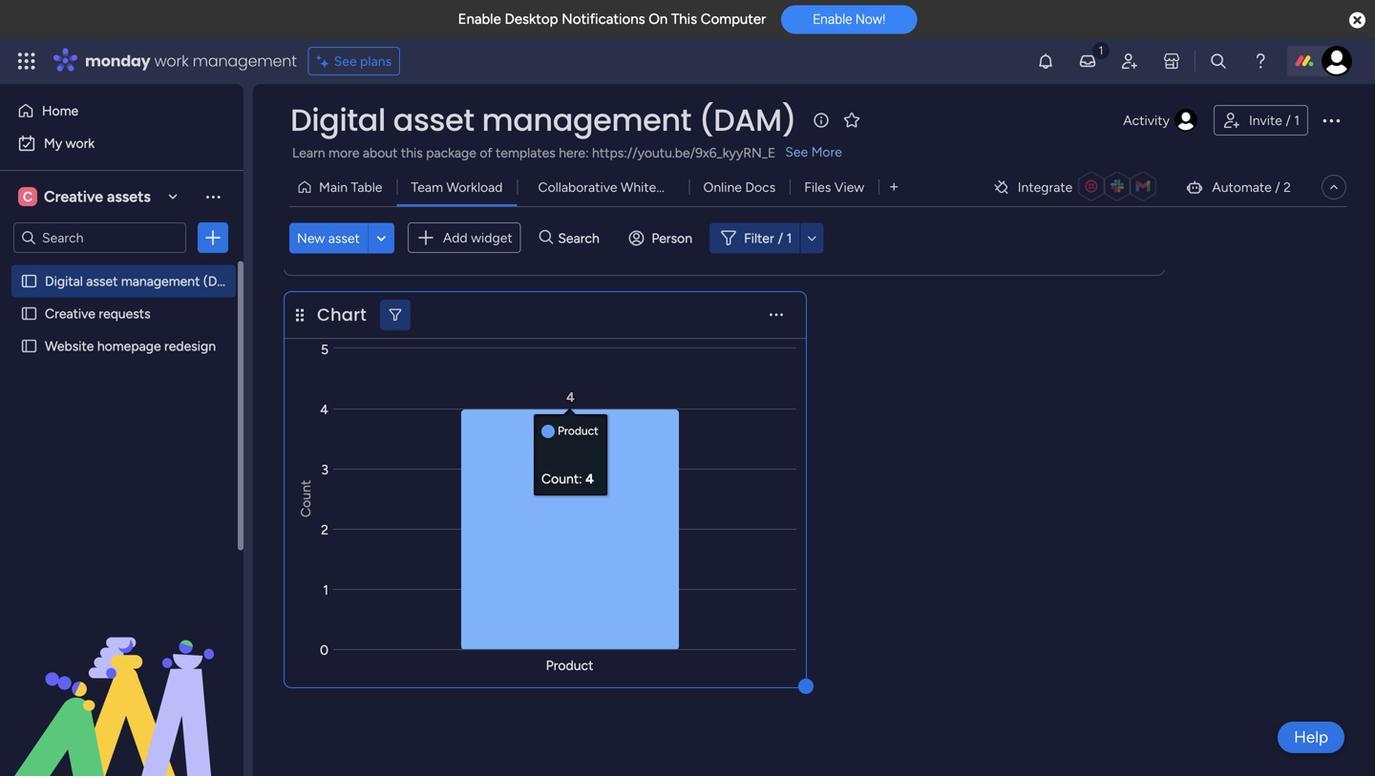 Task type: describe. For each thing, give the bounding box(es) containing it.
team workload
[[411, 179, 503, 195]]

chart
[[317, 303, 367, 327]]

see inside learn more about this package of templates here: https://youtu.be/9x6_kyyrn_e see more
[[786, 144, 808, 160]]

2 vertical spatial management
[[121, 273, 200, 290]]

help
[[1295, 728, 1329, 748]]

workload
[[447, 179, 503, 195]]

add
[[443, 230, 468, 246]]

add widget
[[443, 230, 513, 246]]

files
[[805, 179, 832, 195]]

0 horizontal spatial asset
[[86, 273, 118, 290]]

person button
[[621, 223, 704, 253]]

my work option
[[11, 128, 232, 159]]

update feed image
[[1079, 52, 1098, 71]]

website
[[45, 338, 94, 354]]

https://youtu.be/9x6_kyyrn_e
[[592, 145, 776, 161]]

1 horizontal spatial options image
[[1320, 109, 1343, 132]]

my work
[[44, 135, 95, 151]]

here:
[[559, 145, 589, 161]]

my work link
[[11, 128, 232, 159]]

1 horizontal spatial digital asset management (dam)
[[290, 99, 797, 141]]

home
[[42, 103, 79, 119]]

team workload button
[[397, 172, 517, 203]]

help button
[[1279, 722, 1345, 754]]

invite members image
[[1121, 52, 1140, 71]]

creative for creative assets
[[44, 188, 103, 206]]

automate / 2
[[1213, 179, 1292, 195]]

lottie animation image
[[0, 584, 244, 777]]

view
[[835, 179, 865, 195]]

collaborative
[[538, 179, 618, 195]]

online docs button
[[689, 172, 790, 203]]

1 for filter / 1
[[787, 230, 792, 246]]

lottie animation element
[[0, 584, 244, 777]]

activity button
[[1116, 105, 1207, 136]]

work for monday
[[154, 50, 189, 72]]

show board description image
[[810, 111, 833, 130]]

1 image
[[1093, 39, 1110, 61]]

whiteboard
[[621, 179, 691, 195]]

1 for invite / 1
[[1295, 112, 1300, 129]]

workspace options image
[[204, 187, 223, 206]]

Chart field
[[312, 303, 372, 328]]

select product image
[[17, 52, 36, 71]]

homepage
[[97, 338, 161, 354]]

templates
[[496, 145, 556, 161]]

activity
[[1124, 112, 1170, 129]]

new
[[297, 230, 325, 246]]

1 vertical spatial management
[[482, 99, 692, 141]]

requests
[[99, 306, 151, 322]]

see plans button
[[308, 47, 400, 75]]

1 horizontal spatial digital
[[290, 99, 386, 141]]

home option
[[11, 96, 232, 126]]

learn
[[292, 145, 325, 161]]

files view
[[805, 179, 865, 195]]

list box containing digital asset management (dam)
[[0, 261, 244, 621]]

angle down image
[[377, 231, 386, 245]]

0 vertical spatial asset
[[393, 99, 475, 141]]

creative assets
[[44, 188, 151, 206]]

main
[[319, 179, 348, 195]]

integrate button
[[986, 167, 1171, 207]]

main table
[[319, 179, 383, 195]]

website homepage redesign
[[45, 338, 216, 354]]

home link
[[11, 96, 232, 126]]

online
[[704, 179, 742, 195]]

collaborative whiteboard button
[[517, 172, 691, 203]]

redesign
[[164, 338, 216, 354]]

filter / 1
[[744, 230, 792, 246]]

collaborative whiteboard
[[538, 179, 691, 195]]

of
[[480, 145, 493, 161]]

more
[[812, 144, 843, 160]]

assets
[[107, 188, 151, 206]]

invite / 1 button
[[1214, 105, 1309, 136]]

new asset button
[[290, 223, 368, 253]]

main table button
[[290, 172, 397, 203]]

add view image
[[891, 180, 898, 194]]

1 vertical spatial options image
[[204, 228, 223, 247]]

enable for enable now!
[[813, 11, 853, 27]]

arrow down image
[[801, 227, 824, 250]]

docs
[[746, 179, 776, 195]]

notifications image
[[1037, 52, 1056, 71]]

search everything image
[[1210, 52, 1229, 71]]

creative for creative requests
[[45, 306, 95, 322]]

enable now!
[[813, 11, 886, 27]]

1 horizontal spatial (dam)
[[699, 99, 797, 141]]



Task type: vqa. For each thing, say whether or not it's contained in the screenshot.
I to the left
no



Task type: locate. For each thing, give the bounding box(es) containing it.
1 vertical spatial creative
[[45, 306, 95, 322]]

see more link
[[784, 142, 845, 161]]

1 enable from the left
[[458, 11, 501, 28]]

(dam) up online docs "button"
[[699, 99, 797, 141]]

now!
[[856, 11, 886, 27]]

see inside button
[[334, 53, 357, 69]]

team
[[411, 179, 443, 195]]

2
[[1284, 179, 1292, 195]]

filter
[[744, 230, 775, 246]]

work right my
[[66, 135, 95, 151]]

dapulse drag handle 3 image
[[296, 308, 304, 322]]

1 horizontal spatial asset
[[328, 230, 360, 246]]

dapulse close image
[[1350, 11, 1366, 31]]

online docs
[[704, 179, 776, 195]]

0 vertical spatial options image
[[1320, 109, 1343, 132]]

/
[[1286, 112, 1292, 129], [1276, 179, 1281, 195], [778, 230, 784, 246]]

management
[[193, 50, 297, 72], [482, 99, 692, 141], [121, 273, 200, 290]]

desktop
[[505, 11, 558, 28]]

options image right invite / 1
[[1320, 109, 1343, 132]]

1 horizontal spatial enable
[[813, 11, 853, 27]]

public board image for creative requests
[[20, 305, 38, 323]]

creative inside 'workspace selection' element
[[44, 188, 103, 206]]

0 horizontal spatial see
[[334, 53, 357, 69]]

1 right invite
[[1295, 112, 1300, 129]]

public board image for digital asset management (dam)
[[20, 272, 38, 290]]

files view button
[[790, 172, 879, 203]]

asset up creative requests
[[86, 273, 118, 290]]

notifications
[[562, 11, 645, 28]]

/ right filter
[[778, 230, 784, 246]]

computer
[[701, 11, 766, 28]]

monday marketplace image
[[1163, 52, 1182, 71]]

digital
[[290, 99, 386, 141], [45, 273, 83, 290]]

1 vertical spatial digital
[[45, 273, 83, 290]]

see plans
[[334, 53, 392, 69]]

enable left the now!
[[813, 11, 853, 27]]

Search in workspace field
[[40, 227, 160, 249]]

/ for filter
[[778, 230, 784, 246]]

1 horizontal spatial 1
[[1295, 112, 1300, 129]]

1 vertical spatial 1
[[787, 230, 792, 246]]

Digital asset management (DAM) field
[[286, 99, 802, 141]]

1 vertical spatial digital asset management (dam)
[[45, 273, 242, 290]]

c
[[23, 189, 33, 205]]

person
[[652, 230, 693, 246]]

0 horizontal spatial (dam)
[[203, 273, 242, 290]]

1 public board image from the top
[[20, 272, 38, 290]]

0 vertical spatial see
[[334, 53, 357, 69]]

integrate
[[1018, 179, 1073, 195]]

/ for automate
[[1276, 179, 1281, 195]]

see left plans
[[334, 53, 357, 69]]

collapse board header image
[[1327, 180, 1342, 195]]

help image
[[1252, 52, 1271, 71]]

0 horizontal spatial /
[[778, 230, 784, 246]]

option
[[0, 264, 244, 268]]

0 horizontal spatial digital
[[45, 273, 83, 290]]

0 horizontal spatial enable
[[458, 11, 501, 28]]

invite / 1
[[1250, 112, 1300, 129]]

public board image
[[20, 337, 38, 355]]

automate
[[1213, 179, 1273, 195]]

asset right new
[[328, 230, 360, 246]]

0 vertical spatial management
[[193, 50, 297, 72]]

digital up more
[[290, 99, 386, 141]]

2 enable from the left
[[813, 11, 853, 27]]

0 vertical spatial digital asset management (dam)
[[290, 99, 797, 141]]

work for my
[[66, 135, 95, 151]]

1 vertical spatial see
[[786, 144, 808, 160]]

Search field
[[554, 225, 611, 252]]

0 horizontal spatial digital asset management (dam)
[[45, 273, 242, 290]]

invite
[[1250, 112, 1283, 129]]

v2 search image
[[539, 227, 554, 249]]

more dots image
[[770, 308, 783, 322]]

2 public board image from the top
[[20, 305, 38, 323]]

asset inside button
[[328, 230, 360, 246]]

2 horizontal spatial /
[[1286, 112, 1292, 129]]

enable for enable desktop notifications on this computer
[[458, 11, 501, 28]]

0 vertical spatial creative
[[44, 188, 103, 206]]

see
[[334, 53, 357, 69], [786, 144, 808, 160]]

plans
[[360, 53, 392, 69]]

1
[[1295, 112, 1300, 129], [787, 230, 792, 246]]

0 vertical spatial digital
[[290, 99, 386, 141]]

1 vertical spatial (dam)
[[203, 273, 242, 290]]

monday work management
[[85, 50, 297, 72]]

monday
[[85, 50, 151, 72]]

asset
[[393, 99, 475, 141], [328, 230, 360, 246], [86, 273, 118, 290]]

list box
[[0, 261, 244, 621]]

creative up website
[[45, 306, 95, 322]]

john smith image
[[1322, 46, 1353, 76]]

(dam)
[[699, 99, 797, 141], [203, 273, 242, 290]]

/ for invite
[[1286, 112, 1292, 129]]

0 vertical spatial /
[[1286, 112, 1292, 129]]

1 inside button
[[1295, 112, 1300, 129]]

more
[[329, 145, 360, 161]]

(dam) up redesign
[[203, 273, 242, 290]]

this
[[401, 145, 423, 161]]

2 vertical spatial asset
[[86, 273, 118, 290]]

creative
[[44, 188, 103, 206], [45, 306, 95, 322]]

widget
[[471, 230, 513, 246]]

add widget button
[[408, 223, 521, 253]]

my
[[44, 135, 62, 151]]

1 vertical spatial asset
[[328, 230, 360, 246]]

this
[[672, 11, 698, 28]]

table
[[351, 179, 383, 195]]

1 horizontal spatial work
[[154, 50, 189, 72]]

/ left 2
[[1276, 179, 1281, 195]]

workspace image
[[18, 186, 37, 207]]

0 horizontal spatial work
[[66, 135, 95, 151]]

digital up creative requests
[[45, 273, 83, 290]]

enable inside button
[[813, 11, 853, 27]]

learn more about this package of templates here: https://youtu.be/9x6_kyyrn_e see more
[[292, 144, 843, 161]]

enable desktop notifications on this computer
[[458, 11, 766, 28]]

0 vertical spatial public board image
[[20, 272, 38, 290]]

digital asset management (dam) up templates
[[290, 99, 797, 141]]

0 vertical spatial (dam)
[[699, 99, 797, 141]]

/ right invite
[[1286, 112, 1292, 129]]

2 vertical spatial /
[[778, 230, 784, 246]]

1 horizontal spatial see
[[786, 144, 808, 160]]

public board image
[[20, 272, 38, 290], [20, 305, 38, 323]]

1 left arrow down image
[[787, 230, 792, 246]]

digital asset management (dam) up requests
[[45, 273, 242, 290]]

0 horizontal spatial options image
[[204, 228, 223, 247]]

enable left desktop
[[458, 11, 501, 28]]

new asset
[[297, 230, 360, 246]]

1 vertical spatial public board image
[[20, 305, 38, 323]]

1 vertical spatial work
[[66, 135, 95, 151]]

work inside my work option
[[66, 135, 95, 151]]

package
[[426, 145, 477, 161]]

0 vertical spatial 1
[[1295, 112, 1300, 129]]

0 vertical spatial work
[[154, 50, 189, 72]]

about
[[363, 145, 398, 161]]

0 horizontal spatial 1
[[787, 230, 792, 246]]

workspace selection element
[[18, 185, 154, 208]]

see left more
[[786, 144, 808, 160]]

enable now! button
[[782, 5, 918, 34]]

work
[[154, 50, 189, 72], [66, 135, 95, 151]]

add to favorites image
[[843, 110, 862, 129]]

enable
[[458, 11, 501, 28], [813, 11, 853, 27]]

creative right workspace icon
[[44, 188, 103, 206]]

options image down "workspace options" image
[[204, 228, 223, 247]]

options image
[[1320, 109, 1343, 132], [204, 228, 223, 247]]

on
[[649, 11, 668, 28]]

1 horizontal spatial /
[[1276, 179, 1281, 195]]

digital asset management (dam)
[[290, 99, 797, 141], [45, 273, 242, 290]]

creative requests
[[45, 306, 151, 322]]

/ inside button
[[1286, 112, 1292, 129]]

asset up package
[[393, 99, 475, 141]]

2 horizontal spatial asset
[[393, 99, 475, 141]]

1 vertical spatial /
[[1276, 179, 1281, 195]]

work right monday
[[154, 50, 189, 72]]



